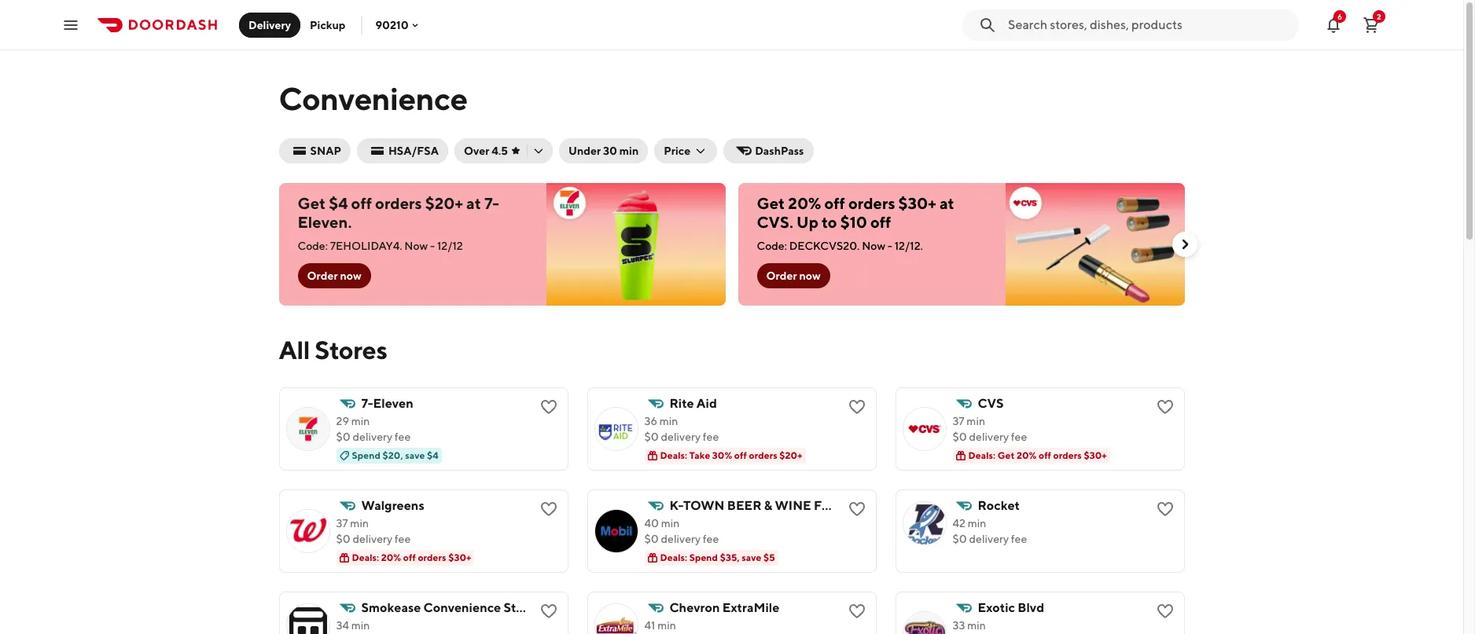 Task type: vqa. For each thing, say whether or not it's contained in the screenshot.


Task type: locate. For each thing, give the bounding box(es) containing it.
$30+ inside get 20% off orders $30+ at cvs. up to $10 off
[[899, 194, 937, 212]]

delivery down cvs
[[970, 431, 1009, 444]]

20% up up
[[788, 194, 822, 212]]

1 horizontal spatial 7-
[[485, 194, 499, 212]]

get for get 20% off orders $30+ at cvs. up to $10 off
[[757, 194, 785, 212]]

min right 36
[[660, 415, 678, 428]]

click to add this store to your saved list image for 7-eleven
[[539, 398, 558, 417]]

20% for deals: 20% off orders $30+
[[381, 552, 401, 564]]

fee inside 29 min $0 delivery fee
[[395, 431, 411, 444]]

deals: 20% off orders $30+
[[352, 552, 472, 564]]

deals: for k-town beer & wine food mart
[[660, 552, 688, 564]]

1 - from the left
[[430, 240, 435, 253]]

0 vertical spatial $20+
[[425, 194, 463, 212]]

notification bell image
[[1325, 15, 1344, 34]]

41 min
[[645, 620, 676, 632]]

orders inside get 20% off orders $30+ at cvs. up to $10 off
[[849, 194, 896, 212]]

orders for get 20% off orders $30+ at cvs. up to $10 off
[[849, 194, 896, 212]]

$0 inside 29 min $0 delivery fee
[[336, 431, 351, 444]]

30
[[603, 145, 617, 157]]

min
[[620, 145, 639, 157], [351, 415, 370, 428], [660, 415, 678, 428], [967, 415, 986, 428], [350, 518, 369, 530], [661, 518, 680, 530], [968, 518, 987, 530], [351, 620, 370, 632], [658, 620, 676, 632], [968, 620, 986, 632]]

fee up take
[[703, 431, 719, 444]]

min inside button
[[620, 145, 639, 157]]

spend
[[352, 450, 381, 462], [690, 552, 718, 564]]

1 order from the left
[[307, 270, 338, 282]]

42 min $0 delivery fee
[[953, 518, 1028, 546]]

order now button
[[298, 264, 371, 289], [757, 264, 831, 289]]

37
[[953, 415, 965, 428], [336, 518, 348, 530]]

min right 42
[[968, 518, 987, 530]]

delivery down walgreens
[[353, 533, 393, 546]]

33 min
[[953, 620, 986, 632]]

1 now from the left
[[405, 240, 428, 253]]

order down deckcvs20.
[[767, 270, 797, 282]]

convenience up hsa/fsa "button"
[[279, 80, 468, 117]]

2 now from the left
[[800, 270, 821, 282]]

deals: down the 40 min $0 delivery fee
[[660, 552, 688, 564]]

order now down deckcvs20.
[[767, 270, 821, 282]]

orders for get $4 off orders $20+ at 7- eleven.
[[375, 194, 422, 212]]

fee up deals: 20% off orders $30+
[[395, 533, 411, 546]]

get
[[298, 194, 326, 212], [757, 194, 785, 212], [998, 450, 1015, 462]]

2 at from the left
[[940, 194, 955, 212]]

click to add this store to your saved list image for exotic blvd
[[1156, 603, 1175, 621]]

1 code: from the left
[[298, 240, 328, 253]]

delivery for k-town beer & wine food mart
[[661, 533, 701, 546]]

fee for walgreens
[[395, 533, 411, 546]]

at
[[467, 194, 481, 212], [940, 194, 955, 212]]

1 horizontal spatial save
[[742, 552, 762, 564]]

delivery inside the 40 min $0 delivery fee
[[661, 533, 701, 546]]

2 order now button from the left
[[757, 264, 831, 289]]

37 min $0 delivery fee down cvs
[[953, 415, 1028, 444]]

click to add this store to your saved list image for walgreens
[[539, 500, 558, 519]]

save right $20,
[[405, 450, 425, 462]]

1 vertical spatial 20%
[[1017, 450, 1037, 462]]

$0 inside 36 min $0 delivery fee
[[645, 431, 659, 444]]

2 order now from the left
[[767, 270, 821, 282]]

order now button down 7eholiday4.
[[298, 264, 371, 289]]

1 horizontal spatial -
[[888, 240, 893, 253]]

40 min $0 delivery fee
[[645, 518, 719, 546]]

click to add this store to your saved list image for k-town beer & wine food mart
[[848, 500, 866, 519]]

3 items, open order cart image
[[1362, 15, 1381, 34]]

2 horizontal spatial 20%
[[1017, 450, 1037, 462]]

get up cvs.
[[757, 194, 785, 212]]

code: for get $4 off orders $20+ at 7- eleven.
[[298, 240, 328, 253]]

click to add this store to your saved list image
[[1156, 398, 1175, 417], [848, 500, 866, 519], [539, 603, 558, 621], [848, 603, 866, 621], [1156, 603, 1175, 621]]

0 horizontal spatial order now
[[307, 270, 362, 282]]

0 horizontal spatial 37
[[336, 518, 348, 530]]

0 vertical spatial $30+
[[899, 194, 937, 212]]

$30+
[[899, 194, 937, 212], [1084, 450, 1107, 462], [448, 552, 472, 564]]

$0 for rite aid
[[645, 431, 659, 444]]

40
[[645, 518, 659, 530]]

price
[[664, 145, 691, 157]]

order now button for up
[[757, 264, 831, 289]]

delivery down the "rocket"
[[970, 533, 1009, 546]]

1 vertical spatial $20+
[[780, 450, 803, 462]]

get 20% off orders $30+ at cvs. up to $10 off
[[757, 194, 955, 231]]

spend left $20,
[[352, 450, 381, 462]]

convenience
[[279, 80, 468, 117], [424, 601, 501, 616]]

now for eleven.
[[340, 270, 362, 282]]

min inside 36 min $0 delivery fee
[[660, 415, 678, 428]]

click to add this store to your saved list image for rocket
[[1156, 500, 1175, 519]]

now down 7eholiday4.
[[340, 270, 362, 282]]

min down k-
[[661, 518, 680, 530]]

0 vertical spatial spend
[[352, 450, 381, 462]]

0 vertical spatial save
[[405, 450, 425, 462]]

fee for rite aid
[[703, 431, 719, 444]]

deals: take 30% off orders $20+
[[660, 450, 803, 462]]

$0 for cvs
[[953, 431, 967, 444]]

$20+ up 12/12 on the top of the page
[[425, 194, 463, 212]]

spend left the $35,
[[690, 552, 718, 564]]

order now button for eleven.
[[298, 264, 371, 289]]

1 horizontal spatial spend
[[690, 552, 718, 564]]

0 horizontal spatial now
[[340, 270, 362, 282]]

get up the 'eleven.'
[[298, 194, 326, 212]]

20% inside get 20% off orders $30+ at cvs. up to $10 off
[[788, 194, 822, 212]]

now left 12/12 on the top of the page
[[405, 240, 428, 253]]

delivery up $20,
[[353, 431, 393, 444]]

fee for k-town beer & wine food mart
[[703, 533, 719, 546]]

eleven
[[373, 396, 414, 411]]

1 horizontal spatial 37 min $0 delivery fee
[[953, 415, 1028, 444]]

37 min $0 delivery fee
[[953, 415, 1028, 444], [336, 518, 411, 546]]

$0 inside the 40 min $0 delivery fee
[[645, 533, 659, 546]]

min right the 41
[[658, 620, 676, 632]]

fee inside 36 min $0 delivery fee
[[703, 431, 719, 444]]

delivery button
[[239, 12, 301, 37]]

20%
[[788, 194, 822, 212], [1017, 450, 1037, 462], [381, 552, 401, 564]]

now for $30+
[[862, 240, 886, 253]]

0 horizontal spatial 20%
[[381, 552, 401, 564]]

36 min $0 delivery fee
[[645, 415, 719, 444]]

order now down 7eholiday4.
[[307, 270, 362, 282]]

41
[[645, 620, 656, 632]]

7- up 29 min $0 delivery fee
[[361, 396, 373, 411]]

-
[[430, 240, 435, 253], [888, 240, 893, 253]]

get inside get $4 off orders $20+ at 7- eleven.
[[298, 194, 326, 212]]

up
[[797, 213, 819, 231]]

aid
[[697, 396, 717, 411]]

1 horizontal spatial at
[[940, 194, 955, 212]]

deals: left take
[[660, 450, 688, 462]]

0 horizontal spatial order now button
[[298, 264, 371, 289]]

delivery up take
[[661, 431, 701, 444]]

deals: get 20% off orders $30+
[[969, 450, 1107, 462]]

0 vertical spatial 37
[[953, 415, 965, 428]]

fee for 7-eleven
[[395, 431, 411, 444]]

fee up the deals: get 20% off orders $30+
[[1011, 431, 1028, 444]]

0 horizontal spatial get
[[298, 194, 326, 212]]

$30+ for deals: 20% off orders $30+
[[448, 552, 472, 564]]

1 horizontal spatial order
[[767, 270, 797, 282]]

2 order from the left
[[767, 270, 797, 282]]

get up the "rocket"
[[998, 450, 1015, 462]]

to
[[822, 213, 837, 231]]

hsa/fsa button
[[357, 138, 448, 164]]

k-
[[670, 499, 684, 514]]

fee up deals: spend $35, save $5
[[703, 533, 719, 546]]

get $4 off orders $20+ at 7- eleven.
[[298, 194, 499, 231]]

fee inside the 40 min $0 delivery fee
[[703, 533, 719, 546]]

snap button
[[279, 138, 351, 164]]

beer
[[727, 499, 762, 514]]

at inside get 20% off orders $30+ at cvs. up to $10 off
[[940, 194, 955, 212]]

deckcvs20.
[[790, 240, 860, 253]]

1 order now from the left
[[307, 270, 362, 282]]

- left 12/12 on the top of the page
[[430, 240, 435, 253]]

town
[[684, 499, 725, 514]]

2 vertical spatial $30+
[[448, 552, 472, 564]]

delivery for 7-eleven
[[353, 431, 393, 444]]

7-eleven
[[361, 396, 414, 411]]

order now for eleven.
[[307, 270, 362, 282]]

min inside 29 min $0 delivery fee
[[351, 415, 370, 428]]

under 30 min button
[[559, 138, 648, 164]]

0 horizontal spatial $30+
[[448, 552, 472, 564]]

over 4.5 button
[[455, 138, 553, 164]]

0 vertical spatial 37 min $0 delivery fee
[[953, 415, 1028, 444]]

2 horizontal spatial $30+
[[1084, 450, 1107, 462]]

delivery
[[353, 431, 393, 444], [661, 431, 701, 444], [970, 431, 1009, 444], [353, 533, 393, 546], [661, 533, 701, 546], [970, 533, 1009, 546]]

delivery inside 42 min $0 delivery fee
[[970, 533, 1009, 546]]

save left $5
[[742, 552, 762, 564]]

save
[[405, 450, 425, 462], [742, 552, 762, 564]]

click to add this store to your saved list image
[[539, 398, 558, 417], [848, 398, 866, 417], [539, 500, 558, 519], [1156, 500, 1175, 519]]

blvd
[[1018, 601, 1045, 616]]

fee up spend $20, save $4
[[395, 431, 411, 444]]

0 horizontal spatial 7-
[[361, 396, 373, 411]]

$20+ up wine
[[780, 450, 803, 462]]

37 min $0 delivery fee for walgreens
[[336, 518, 411, 546]]

min right 30
[[620, 145, 639, 157]]

off
[[351, 194, 372, 212], [825, 194, 846, 212], [871, 213, 892, 231], [735, 450, 747, 462], [1039, 450, 1052, 462], [403, 552, 416, 564]]

$20+
[[425, 194, 463, 212], [780, 450, 803, 462]]

0 horizontal spatial at
[[467, 194, 481, 212]]

fee
[[395, 431, 411, 444], [703, 431, 719, 444], [1011, 431, 1028, 444], [395, 533, 411, 546], [703, 533, 719, 546], [1011, 533, 1028, 546]]

$0
[[336, 431, 351, 444], [645, 431, 659, 444], [953, 431, 967, 444], [336, 533, 351, 546], [645, 533, 659, 546], [953, 533, 967, 546]]

order down 7eholiday4.
[[307, 270, 338, 282]]

click to add this store to your saved list image for chevron extramile
[[848, 603, 866, 621]]

0 horizontal spatial now
[[405, 240, 428, 253]]

0 horizontal spatial -
[[430, 240, 435, 253]]

1 horizontal spatial $30+
[[899, 194, 937, 212]]

at inside get $4 off orders $20+ at 7- eleven.
[[467, 194, 481, 212]]

2 vertical spatial 20%
[[381, 552, 401, 564]]

1 horizontal spatial order now button
[[757, 264, 831, 289]]

order for up
[[767, 270, 797, 282]]

0 horizontal spatial 37 min $0 delivery fee
[[336, 518, 411, 546]]

1 order now button from the left
[[298, 264, 371, 289]]

open menu image
[[61, 15, 80, 34]]

$35,
[[720, 552, 740, 564]]

delivery inside 29 min $0 delivery fee
[[353, 431, 393, 444]]

code:
[[298, 240, 328, 253], [757, 240, 787, 253]]

0 horizontal spatial $4
[[329, 194, 348, 212]]

2 now from the left
[[862, 240, 886, 253]]

1 horizontal spatial 37
[[953, 415, 965, 428]]

delivery inside 36 min $0 delivery fee
[[661, 431, 701, 444]]

1 vertical spatial 37
[[336, 518, 348, 530]]

now down deckcvs20.
[[800, 270, 821, 282]]

0 vertical spatial 7-
[[485, 194, 499, 212]]

orders inside get $4 off orders $20+ at 7- eleven.
[[375, 194, 422, 212]]

$30+ for get 20% off orders $30+ at cvs. up to $10 off
[[899, 194, 937, 212]]

convenience left store
[[424, 601, 501, 616]]

order now
[[307, 270, 362, 282], [767, 270, 821, 282]]

get inside get 20% off orders $30+ at cvs. up to $10 off
[[757, 194, 785, 212]]

1 horizontal spatial 20%
[[788, 194, 822, 212]]

7- inside get $4 off orders $20+ at 7- eleven.
[[485, 194, 499, 212]]

order
[[307, 270, 338, 282], [767, 270, 797, 282]]

1 vertical spatial spend
[[690, 552, 718, 564]]

dashpass
[[755, 145, 804, 157]]

1 horizontal spatial order now
[[767, 270, 821, 282]]

fee for cvs
[[1011, 431, 1028, 444]]

1 horizontal spatial get
[[757, 194, 785, 212]]

at for $20+
[[467, 194, 481, 212]]

delivery down k-
[[661, 533, 701, 546]]

order now button down deckcvs20.
[[757, 264, 831, 289]]

0 horizontal spatial save
[[405, 450, 425, 462]]

0 vertical spatial 20%
[[788, 194, 822, 212]]

1 horizontal spatial $4
[[427, 450, 439, 462]]

$0 for 7-eleven
[[336, 431, 351, 444]]

7- down over 4.5
[[485, 194, 499, 212]]

20% up "smokease"
[[381, 552, 401, 564]]

&
[[764, 499, 773, 514]]

0 vertical spatial $4
[[329, 194, 348, 212]]

42
[[953, 518, 966, 530]]

code: down cvs.
[[757, 240, 787, 253]]

37 for cvs
[[953, 415, 965, 428]]

37 min $0 delivery fee down walgreens
[[336, 518, 411, 546]]

min right 29
[[351, 415, 370, 428]]

min right 33
[[968, 620, 986, 632]]

2 - from the left
[[888, 240, 893, 253]]

1 vertical spatial 37 min $0 delivery fee
[[336, 518, 411, 546]]

deals: for walgreens
[[352, 552, 379, 564]]

20% up the "rocket"
[[1017, 450, 1037, 462]]

1 now from the left
[[340, 270, 362, 282]]

$4 up the 'eleven.'
[[329, 194, 348, 212]]

$0 for walgreens
[[336, 533, 351, 546]]

0 horizontal spatial $20+
[[425, 194, 463, 212]]

1 vertical spatial $4
[[427, 450, 439, 462]]

7-
[[485, 194, 499, 212], [361, 396, 373, 411]]

store
[[504, 601, 535, 616]]

now down $10 at the right of page
[[862, 240, 886, 253]]

2 code: from the left
[[757, 240, 787, 253]]

$4 right $20,
[[427, 450, 439, 462]]

orders
[[375, 194, 422, 212], [849, 194, 896, 212], [749, 450, 778, 462], [1054, 450, 1082, 462], [418, 552, 447, 564]]

1 horizontal spatial code:
[[757, 240, 787, 253]]

37 min $0 delivery fee for cvs
[[953, 415, 1028, 444]]

1 horizontal spatial now
[[800, 270, 821, 282]]

0 horizontal spatial order
[[307, 270, 338, 282]]

get for get $4 off orders $20+ at 7- eleven.
[[298, 194, 326, 212]]

1 horizontal spatial now
[[862, 240, 886, 253]]

fee down the "rocket"
[[1011, 533, 1028, 546]]

1 at from the left
[[467, 194, 481, 212]]

deals: up "smokease"
[[352, 552, 379, 564]]

deals: down cvs
[[969, 450, 996, 462]]

$0 inside 42 min $0 delivery fee
[[953, 533, 967, 546]]

fee inside 42 min $0 delivery fee
[[1011, 533, 1028, 546]]

0 horizontal spatial code:
[[298, 240, 328, 253]]

walgreens
[[361, 499, 425, 514]]

min down cvs
[[967, 415, 986, 428]]

- left the 12/12.
[[888, 240, 893, 253]]

code: down the 'eleven.'
[[298, 240, 328, 253]]

cvs.
[[757, 213, 794, 231]]



Task type: describe. For each thing, give the bounding box(es) containing it.
12/12
[[437, 240, 463, 253]]

rocket
[[978, 499, 1020, 514]]

34
[[336, 620, 349, 632]]

at for $30+
[[940, 194, 955, 212]]

delivery for rite aid
[[661, 431, 701, 444]]

min right '34'
[[351, 620, 370, 632]]

delivery for walgreens
[[353, 533, 393, 546]]

exotic
[[978, 601, 1016, 616]]

price button
[[655, 138, 718, 164]]

$10
[[841, 213, 868, 231]]

take
[[690, 450, 711, 462]]

delivery for cvs
[[970, 431, 1009, 444]]

fee for rocket
[[1011, 533, 1028, 546]]

all
[[279, 335, 310, 365]]

30%
[[713, 450, 733, 462]]

off inside get $4 off orders $20+ at 7- eleven.
[[351, 194, 372, 212]]

now for $20+
[[405, 240, 428, 253]]

pickup button
[[301, 12, 355, 37]]

Store search: begin typing to search for stores available on DoorDash text field
[[1008, 16, 1290, 33]]

36
[[645, 415, 658, 428]]

0 vertical spatial convenience
[[279, 80, 468, 117]]

hsa/fsa
[[389, 145, 439, 157]]

rite aid
[[670, 396, 717, 411]]

pickup
[[310, 18, 346, 31]]

delivery
[[249, 18, 291, 31]]

over 4.5
[[464, 145, 508, 157]]

- for $20+
[[430, 240, 435, 253]]

cvs
[[978, 396, 1004, 411]]

snap
[[310, 145, 341, 157]]

mart
[[856, 499, 893, 514]]

90210
[[376, 18, 409, 31]]

4.5
[[492, 145, 508, 157]]

1 vertical spatial $30+
[[1084, 450, 1107, 462]]

delivery for rocket
[[970, 533, 1009, 546]]

20% for get 20% off orders $30+ at cvs. up to $10 off
[[788, 194, 822, 212]]

deals: spend $35, save $5
[[660, 552, 776, 564]]

now for up
[[800, 270, 821, 282]]

chevron
[[670, 601, 720, 616]]

deals: for cvs
[[969, 450, 996, 462]]

min inside the 40 min $0 delivery fee
[[661, 518, 680, 530]]

29 min $0 delivery fee
[[336, 415, 411, 444]]

food
[[814, 499, 853, 514]]

extramile
[[723, 601, 780, 616]]

eleven.
[[298, 213, 352, 231]]

over
[[464, 145, 490, 157]]

7eholiday4.
[[330, 240, 402, 253]]

6
[[1338, 11, 1343, 21]]

chevron extramile
[[670, 601, 780, 616]]

spend $20, save $4
[[352, 450, 439, 462]]

min inside 42 min $0 delivery fee
[[968, 518, 987, 530]]

1 vertical spatial convenience
[[424, 601, 501, 616]]

$0 for k-town beer & wine food mart
[[645, 533, 659, 546]]

smokease
[[361, 601, 421, 616]]

1 vertical spatial save
[[742, 552, 762, 564]]

smokease convenience store
[[361, 601, 535, 616]]

min down walgreens
[[350, 518, 369, 530]]

$5
[[764, 552, 776, 564]]

all stores
[[279, 335, 387, 365]]

90210 button
[[376, 18, 421, 31]]

$0 for rocket
[[953, 533, 967, 546]]

0 horizontal spatial spend
[[352, 450, 381, 462]]

next button of carousel image
[[1177, 237, 1193, 253]]

code: for get 20% off orders $30+ at cvs. up to $10 off
[[757, 240, 787, 253]]

12/12.
[[895, 240, 923, 253]]

order for eleven.
[[307, 270, 338, 282]]

2
[[1377, 11, 1382, 21]]

$20+ inside get $4 off orders $20+ at 7- eleven.
[[425, 194, 463, 212]]

under
[[569, 145, 601, 157]]

1 vertical spatial 7-
[[361, 396, 373, 411]]

2 button
[[1356, 9, 1388, 41]]

$20,
[[383, 450, 403, 462]]

code: deckcvs20. now - 12/12.
[[757, 240, 923, 253]]

exotic blvd
[[978, 601, 1045, 616]]

rite
[[670, 396, 694, 411]]

37 for walgreens
[[336, 518, 348, 530]]

order now for up
[[767, 270, 821, 282]]

- for $30+
[[888, 240, 893, 253]]

dashpass button
[[724, 138, 814, 164]]

wine
[[775, 499, 812, 514]]

stores
[[315, 335, 387, 365]]

34 min
[[336, 620, 370, 632]]

33
[[953, 620, 966, 632]]

click to add this store to your saved list image for smokease convenience store
[[539, 603, 558, 621]]

under 30 min
[[569, 145, 639, 157]]

deals: for rite aid
[[660, 450, 688, 462]]

orders for deals: 20% off orders $30+
[[418, 552, 447, 564]]

k-town beer & wine food mart
[[670, 499, 893, 514]]

29
[[336, 415, 349, 428]]

click to add this store to your saved list image for cvs
[[1156, 398, 1175, 417]]

1 horizontal spatial $20+
[[780, 450, 803, 462]]

2 horizontal spatial get
[[998, 450, 1015, 462]]

click to add this store to your saved list image for rite aid
[[848, 398, 866, 417]]

$4 inside get $4 off orders $20+ at 7- eleven.
[[329, 194, 348, 212]]

code: 7eholiday4. now - 12/12
[[298, 240, 463, 253]]



